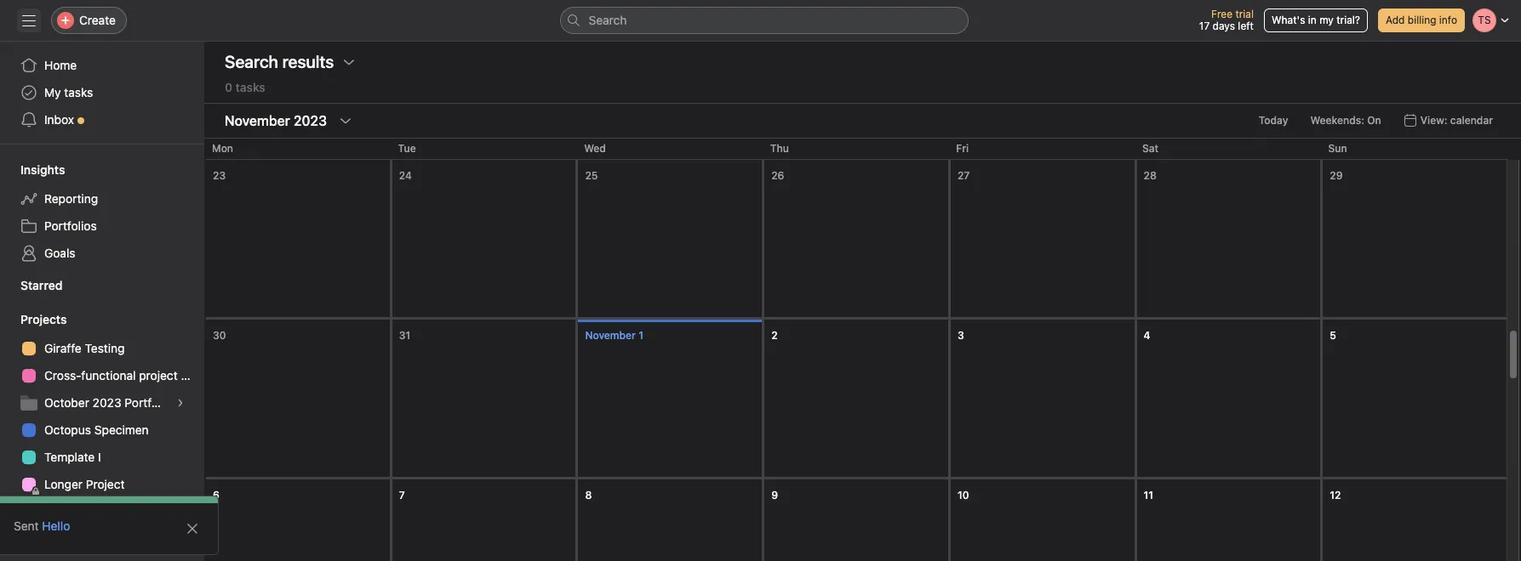 Task type: locate. For each thing, give the bounding box(es) containing it.
tasks inside global element
[[64, 85, 93, 100]]

home link
[[10, 52, 194, 79]]

thu
[[770, 142, 789, 155]]

view: calendar button
[[1396, 109, 1501, 133]]

november
[[585, 329, 636, 342]]

invite button
[[16, 524, 90, 555]]

october
[[44, 396, 89, 410]]

what's in my trial? button
[[1264, 9, 1368, 32]]

my
[[1319, 14, 1334, 26]]

tasks for my tasks
[[64, 85, 93, 100]]

cross-functional project plan
[[44, 369, 204, 383]]

tasks
[[235, 80, 265, 94], [64, 85, 93, 100]]

octopus specimen
[[44, 423, 149, 438]]

tasks right 0
[[235, 80, 265, 94]]

team button
[[0, 509, 51, 526]]

27
[[957, 169, 970, 182]]

search button
[[560, 7, 968, 34]]

team
[[20, 510, 51, 524]]

search results
[[225, 52, 334, 71]]

cross-
[[44, 369, 81, 383]]

view: calendar
[[1420, 114, 1493, 127]]

projects element
[[0, 305, 204, 502]]

hello link
[[42, 519, 70, 534]]

1 horizontal spatial tasks
[[235, 80, 265, 94]]

plan
[[181, 369, 204, 383]]

11
[[1144, 489, 1153, 502]]

giraffe testing
[[44, 341, 125, 356]]

7
[[399, 489, 405, 502]]

october 2023 portfolio
[[44, 396, 171, 410]]

insights element
[[0, 155, 204, 271]]

in
[[1308, 14, 1317, 26]]

search
[[589, 13, 627, 27]]

template i link
[[10, 444, 194, 472]]

free trial 17 days left
[[1199, 8, 1254, 32]]

octopus
[[44, 423, 91, 438]]

0
[[225, 80, 232, 94]]

projects button
[[0, 312, 67, 329]]

0 horizontal spatial tasks
[[64, 85, 93, 100]]

billing
[[1408, 14, 1436, 26]]

giraffe
[[44, 341, 82, 356]]

octopus specimen link
[[10, 417, 194, 444]]

hide sidebar image
[[22, 14, 36, 27]]

reporting link
[[10, 186, 194, 213]]

wed
[[584, 142, 606, 155]]

5
[[1330, 329, 1336, 342]]

project
[[86, 478, 125, 492]]

create
[[79, 13, 116, 27]]

tasks right my
[[64, 85, 93, 100]]

my tasks
[[44, 85, 93, 100]]

search list box
[[560, 7, 968, 34]]

17
[[1199, 20, 1210, 32]]

tue
[[398, 142, 416, 155]]

goals
[[44, 246, 75, 260]]

today
[[1259, 114, 1288, 127]]

3
[[957, 329, 964, 342]]

24
[[399, 169, 412, 182]]

see details, october 2023 portfolio image
[[175, 398, 186, 409]]

tasks inside button
[[235, 80, 265, 94]]

october 2023 portfolio link
[[10, 390, 194, 417]]

0 tasks
[[225, 80, 265, 94]]

30
[[213, 329, 226, 342]]

goals link
[[10, 240, 194, 267]]

add
[[1386, 14, 1405, 26]]

tasks for 0 tasks
[[235, 80, 265, 94]]

hello
[[42, 519, 70, 534]]

insights button
[[0, 162, 65, 179]]

view:
[[1420, 114, 1447, 127]]

on
[[1367, 114, 1381, 127]]

1
[[639, 329, 643, 342]]

reporting
[[44, 192, 98, 206]]

8
[[585, 489, 592, 502]]

info
[[1439, 14, 1457, 26]]

portfolio
[[125, 396, 171, 410]]

invite
[[48, 532, 78, 546]]

4
[[1144, 329, 1150, 342]]



Task type: describe. For each thing, give the bounding box(es) containing it.
mon
[[212, 142, 233, 155]]

fri
[[956, 142, 969, 155]]

12
[[1330, 489, 1341, 502]]

trial
[[1235, 8, 1254, 20]]

global element
[[0, 42, 204, 144]]

starred
[[20, 278, 62, 293]]

starred button
[[0, 277, 62, 295]]

10
[[957, 489, 969, 502]]

sent hello
[[14, 519, 70, 534]]

inbox
[[44, 112, 74, 127]]

longer
[[44, 478, 83, 492]]

specimen
[[94, 423, 149, 438]]

november 1
[[585, 329, 643, 342]]

add billing info button
[[1378, 9, 1465, 32]]

pick month image
[[339, 114, 352, 128]]

sat
[[1142, 142, 1158, 155]]

i
[[98, 450, 101, 465]]

inbox link
[[10, 106, 194, 134]]

trial?
[[1337, 14, 1360, 26]]

sent
[[14, 519, 39, 534]]

create button
[[51, 7, 127, 34]]

giraffe testing link
[[10, 335, 194, 363]]

today button
[[1251, 109, 1296, 133]]

testing
[[85, 341, 125, 356]]

add billing info
[[1386, 14, 1457, 26]]

my tasks link
[[10, 79, 194, 106]]

sun
[[1328, 142, 1347, 155]]

insights
[[20, 163, 65, 177]]

template
[[44, 450, 95, 465]]

free
[[1211, 8, 1233, 20]]

31
[[399, 329, 410, 342]]

my
[[44, 85, 61, 100]]

longer project link
[[10, 472, 194, 499]]

november 2023
[[225, 113, 327, 129]]

weekends: on button
[[1303, 109, 1389, 133]]

weekends: on
[[1310, 114, 1381, 127]]

cross-functional project plan link
[[10, 363, 204, 390]]

days
[[1213, 20, 1235, 32]]

project
[[139, 369, 178, 383]]

2
[[771, 329, 778, 342]]

6
[[213, 489, 219, 502]]

9
[[771, 489, 778, 502]]

template i
[[44, 450, 101, 465]]

2023
[[93, 396, 121, 410]]

actions image
[[342, 55, 356, 69]]

29
[[1330, 169, 1343, 182]]

home
[[44, 58, 77, 72]]

longer project
[[44, 478, 125, 492]]

0 tasks button
[[225, 80, 265, 103]]

functional
[[81, 369, 136, 383]]

26
[[771, 169, 784, 182]]

what's in my trial?
[[1272, 14, 1360, 26]]

weekends:
[[1310, 114, 1364, 127]]

close image
[[186, 523, 199, 536]]

portfolios link
[[10, 213, 194, 240]]

what's
[[1272, 14, 1305, 26]]

projects
[[20, 312, 67, 327]]

28
[[1144, 169, 1157, 182]]

25
[[585, 169, 598, 182]]

left
[[1238, 20, 1254, 32]]

23
[[213, 169, 226, 182]]



Task type: vqa. For each thing, say whether or not it's contained in the screenshot.
leftmost Portfolios 'link'
no



